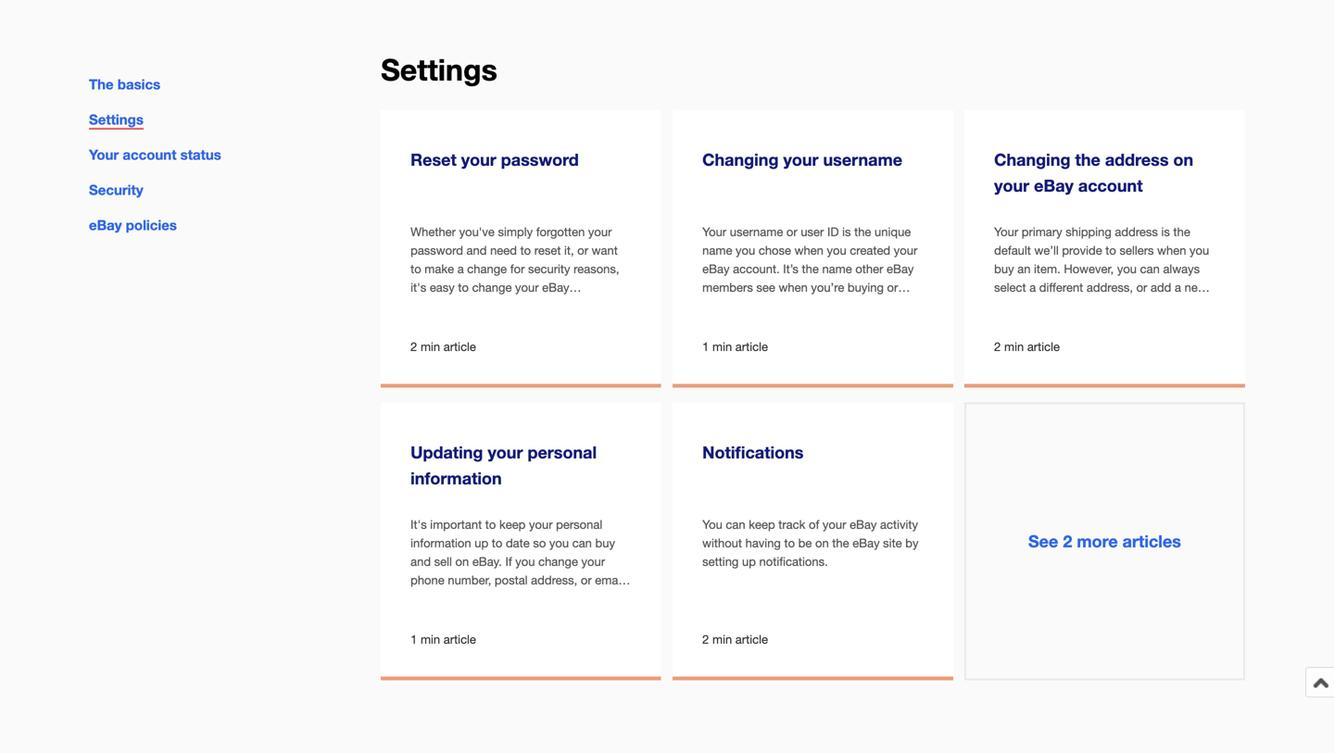 Task type: describe. For each thing, give the bounding box(es) containing it.
article for personal
[[444, 632, 476, 647]]

0 horizontal spatial account
[[123, 147, 177, 163]]

when down it's
[[779, 280, 808, 295]]

item.
[[1035, 262, 1061, 276]]

have
[[599, 592, 624, 606]]

information inside updating your personal information
[[411, 468, 502, 488]]

are
[[452, 610, 468, 625]]

select
[[995, 280, 1027, 295]]

checkout.
[[1059, 299, 1112, 313]]

personal inside updating your personal information
[[528, 442, 597, 462]]

your inside you can keep track of your ebay activity without having to be on the ebay site by setting up notifications.
[[823, 518, 847, 532]]

your primary shipping address is the default we'll provide to sellers when you buy an item. however, you can always select a different address, or add a new one, during checkout.
[[995, 225, 1210, 313]]

changing for changing your username
[[703, 150, 779, 169]]

security
[[528, 262, 571, 276]]

your down security
[[515, 280, 539, 295]]

is inside your primary shipping address is the default we'll provide to sellers when you buy an item. however, you can always select a different address, or add a new one, during checkout.
[[1162, 225, 1171, 239]]

make
[[425, 262, 454, 276]]

or inside whether you've simply forgotten your password and need to reset it, or want to make a change for security reasons, it's easy to change your ebay password.
[[578, 243, 589, 258]]

of inside it's important to keep your personal information up to date so you can buy and sell on ebay. if you change your phone number, postal address, or email address, or if any of the details we have for you are incorrect, you'll need to update the personal information on your ebay account.
[[507, 592, 517, 606]]

changing for changing the address on your ebay account
[[995, 150, 1071, 169]]

it's important
[[411, 518, 482, 532]]

user
[[801, 225, 824, 239]]

your username or user id is the unique name you chose when you created your ebay account. it's the name other ebay members see when you're buying or selling with them.
[[703, 225, 918, 313]]

ebay inside whether you've simply forgotten your password and need to reset it, or want to make a change for security reasons, it's easy to change your ebay password.
[[542, 280, 570, 295]]

basics
[[118, 76, 161, 93]]

when for address
[[1158, 243, 1187, 258]]

created
[[850, 243, 891, 258]]

1 for changing your username
[[703, 340, 709, 354]]

id
[[828, 225, 839, 239]]

or left the if
[[461, 592, 471, 606]]

changing your username
[[703, 150, 903, 169]]

address, for updating your personal information
[[531, 573, 578, 588]]

you down the sellers
[[1118, 262, 1137, 276]]

1 horizontal spatial a
[[1030, 280, 1037, 295]]

the inside your primary shipping address is the default we'll provide to sellers when you buy an item. however, you can always select a different address, or add a new one, during checkout.
[[1174, 225, 1191, 239]]

status
[[180, 147, 221, 163]]

your up user
[[784, 150, 819, 169]]

ebay policies
[[89, 217, 177, 234]]

updating your personal information
[[411, 442, 597, 488]]

you're
[[811, 280, 845, 295]]

article for password
[[444, 340, 476, 354]]

other
[[856, 262, 884, 276]]

setting
[[703, 555, 739, 569]]

2 for reset your password
[[411, 340, 417, 354]]

you up update
[[429, 610, 448, 625]]

different
[[1040, 280, 1084, 295]]

your inside updating your personal information
[[488, 442, 523, 462]]

buying
[[848, 280, 884, 295]]

your right reset
[[461, 150, 497, 169]]

to inside your primary shipping address is the default we'll provide to sellers when you buy an item. however, you can always select a different address, or add a new one, during checkout.
[[1106, 243, 1117, 258]]

can inside your primary shipping address is the default we'll provide to sellers when you buy an item. however, you can always select a different address, or add a new one, during checkout.
[[1141, 262, 1160, 276]]

articles
[[1123, 531, 1182, 551]]

the inside changing the address on your ebay account
[[1076, 150, 1101, 169]]

having
[[746, 536, 781, 551]]

default
[[995, 243, 1032, 258]]

track
[[779, 518, 806, 532]]

reset your password
[[411, 150, 579, 169]]

date
[[506, 536, 530, 551]]

it's
[[411, 280, 427, 295]]

site
[[884, 536, 903, 551]]

the basics link
[[89, 76, 161, 93]]

2 vertical spatial information
[[522, 629, 583, 643]]

easy
[[430, 280, 455, 295]]

and
[[467, 243, 487, 258]]

incorrect,
[[472, 610, 522, 625]]

the right it's
[[802, 262, 819, 276]]

be
[[799, 536, 812, 551]]

or up we
[[581, 573, 592, 588]]

if
[[475, 592, 481, 606]]

ebay.
[[473, 555, 502, 569]]

address inside your primary shipping address is the default we'll provide to sellers when you buy an item. however, you can always select a different address, or add a new one, during checkout.
[[1116, 225, 1159, 239]]

see
[[757, 280, 776, 295]]

need inside it's important to keep your personal information up to date so you can buy and sell on ebay. if you change your phone number, postal address, or email address, or if any of the details we have for you are incorrect, you'll need to update the personal information on your ebay account.
[[557, 610, 584, 625]]

settings link
[[89, 111, 144, 130]]

phone
[[411, 573, 445, 588]]

want
[[592, 243, 618, 258]]

notifications
[[703, 442, 804, 462]]

account. inside it's important to keep your personal information up to date so you can buy and sell on ebay. if you change your phone number, postal address, or email address, or if any of the details we have for you are incorrect, you'll need to update the personal information on your ebay account.
[[441, 648, 488, 662]]

to up ebay. in the bottom left of the page
[[486, 518, 496, 532]]

min for updating your personal information
[[421, 632, 440, 647]]

1 min article for updating your personal information
[[411, 632, 476, 647]]

policies
[[126, 217, 177, 234]]

update
[[411, 629, 448, 643]]

change inside it's important to keep your personal information up to date so you can buy and sell on ebay. if you change your phone number, postal address, or email address, or if any of the details we have for you are incorrect, you'll need to update the personal information on your ebay account.
[[539, 555, 578, 569]]

unique
[[875, 225, 912, 239]]

ebay policies link
[[89, 217, 177, 234]]

email
[[595, 573, 624, 588]]

a inside whether you've simply forgotten your password and need to reset it, or want to make a change for security reasons, it's easy to change your ebay password.
[[458, 262, 464, 276]]

activity
[[881, 518, 919, 532]]

you can keep track of your ebay activity without having to be on the ebay site by setting up notifications.
[[703, 518, 919, 569]]

add
[[1151, 280, 1172, 295]]

security
[[89, 182, 143, 199]]

you down "id"
[[827, 243, 847, 258]]

account inside changing the address on your ebay account
[[1079, 176, 1143, 195]]

password.
[[411, 299, 467, 313]]

with
[[740, 299, 763, 313]]

of inside you can keep track of your ebay activity without having to be on the ebay site by setting up notifications.
[[809, 518, 820, 532]]

chose
[[759, 243, 792, 258]]

you've
[[459, 225, 495, 239]]

it,
[[565, 243, 574, 258]]

forgotten
[[536, 225, 585, 239]]

shipping
[[1066, 225, 1112, 239]]

by
[[906, 536, 919, 551]]

article for username
[[736, 340, 768, 354]]

1 horizontal spatial 2 min article
[[703, 632, 768, 647]]

your account status link
[[89, 147, 221, 163]]

reset
[[535, 243, 561, 258]]

personal inside it's important to keep your personal information up to date so you can buy and sell on ebay. if you change your phone number, postal address, or email address, or if any of the details we have for you are incorrect, you'll need to update the personal information on your ebay account.
[[556, 518, 603, 532]]

2 min article for reset
[[411, 340, 476, 354]]

up inside it's important to keep your personal information up to date so you can buy and sell on ebay. if you change your phone number, postal address, or email address, or if any of the details we have for you are incorrect, you'll need to update the personal information on your ebay account.
[[475, 536, 489, 551]]

0 vertical spatial settings
[[381, 52, 498, 87]]

more
[[1077, 531, 1119, 551]]

to left date
[[492, 536, 503, 551]]

up inside you can keep track of your ebay activity without having to be on the ebay site by setting up notifications.
[[743, 555, 756, 569]]

or left user
[[787, 225, 798, 239]]

need inside whether you've simply forgotten your password and need to reset it, or want to make a change for security reasons, it's easy to change your ebay password.
[[490, 243, 517, 258]]

0 vertical spatial username
[[824, 150, 903, 169]]

however,
[[1064, 262, 1114, 276]]

if
[[506, 555, 512, 569]]

0 horizontal spatial name
[[703, 243, 733, 258]]

we
[[580, 592, 595, 606]]



Task type: locate. For each thing, give the bounding box(es) containing it.
1 horizontal spatial your
[[703, 225, 727, 239]]

it's important to keep your personal information up to date so you can buy and sell on ebay. if you change your phone number, postal address, or email address, or if any of the details we have for you are incorrect, you'll need to update the personal information on your ebay account.
[[411, 518, 627, 662]]

1 vertical spatial 1 min article
[[411, 632, 476, 647]]

0 vertical spatial account
[[123, 147, 177, 163]]

information down updating on the left of the page
[[411, 468, 502, 488]]

on inside changing the address on your ebay account
[[1174, 150, 1194, 169]]

0 vertical spatial for
[[511, 262, 525, 276]]

0 horizontal spatial username
[[730, 225, 784, 239]]

reset
[[411, 150, 457, 169]]

0 horizontal spatial password
[[411, 243, 463, 258]]

0 horizontal spatial is
[[843, 225, 851, 239]]

1 vertical spatial need
[[557, 610, 584, 625]]

1 horizontal spatial can
[[726, 518, 746, 532]]

0 vertical spatial personal
[[528, 442, 597, 462]]

2 min article down password.
[[411, 340, 476, 354]]

need down simply in the left of the page
[[490, 243, 517, 258]]

or right it,
[[578, 243, 589, 258]]

the personal
[[452, 629, 519, 643]]

buy up email
[[596, 536, 615, 551]]

can up without
[[726, 518, 746, 532]]

1 vertical spatial personal
[[556, 518, 603, 532]]

account. inside your username or user id is the unique name you chose when you created your ebay account. it's the name other ebay members see when you're buying or selling with them.
[[733, 262, 780, 276]]

your right track
[[823, 518, 847, 532]]

address
[[1106, 150, 1169, 169], [1116, 225, 1159, 239]]

2 horizontal spatial 2 min article
[[995, 340, 1060, 354]]

changing the address on your ebay account
[[995, 150, 1194, 195]]

0 horizontal spatial need
[[490, 243, 517, 258]]

any
[[484, 592, 504, 606]]

0 vertical spatial change
[[467, 262, 507, 276]]

0 horizontal spatial can
[[573, 536, 592, 551]]

the up 'created'
[[855, 225, 872, 239]]

1 horizontal spatial password
[[501, 150, 579, 169]]

selling
[[703, 299, 737, 313]]

personal
[[528, 442, 597, 462], [556, 518, 603, 532]]

on
[[1174, 150, 1194, 169], [816, 536, 829, 551], [456, 555, 469, 569], [586, 629, 600, 643]]

number,
[[448, 573, 492, 588]]

the up you'll
[[521, 592, 538, 606]]

need down details
[[557, 610, 584, 625]]

2 down password.
[[411, 340, 417, 354]]

1 for updating your personal information
[[411, 632, 417, 647]]

sellers
[[1120, 243, 1155, 258]]

1 is from the left
[[843, 225, 851, 239]]

buy inside your primary shipping address is the default we'll provide to sellers when you buy an item. however, you can always select a different address, or add a new one, during checkout.
[[995, 262, 1015, 276]]

to down we
[[588, 610, 598, 625]]

article
[[444, 340, 476, 354], [736, 340, 768, 354], [1028, 340, 1060, 354], [444, 632, 476, 647], [736, 632, 768, 647]]

2 horizontal spatial can
[[1141, 262, 1160, 276]]

0 horizontal spatial of
[[507, 592, 517, 606]]

1 horizontal spatial changing
[[995, 150, 1071, 169]]

0 vertical spatial buy
[[995, 262, 1015, 276]]

2 vertical spatial address,
[[411, 592, 457, 606]]

up up ebay. in the bottom left of the page
[[475, 536, 489, 551]]

1 vertical spatial address,
[[531, 573, 578, 588]]

0 horizontal spatial 2 min article
[[411, 340, 476, 354]]

min for changing your username
[[713, 340, 733, 354]]

or inside your primary shipping address is the default we'll provide to sellers when you buy an item. however, you can always select a different address, or add a new one, during checkout.
[[1137, 280, 1148, 295]]

your for changing the address on your ebay account
[[995, 225, 1019, 239]]

1
[[703, 340, 709, 354], [411, 632, 417, 647]]

min down 'selling'
[[713, 340, 733, 354]]

to left be
[[785, 536, 795, 551]]

1 vertical spatial account
[[1079, 176, 1143, 195]]

1 vertical spatial of
[[507, 592, 517, 606]]

your up primary
[[995, 176, 1030, 195]]

0 vertical spatial of
[[809, 518, 820, 532]]

1 horizontal spatial username
[[824, 150, 903, 169]]

keep up having
[[749, 518, 776, 532]]

0 vertical spatial need
[[490, 243, 517, 258]]

1 vertical spatial settings
[[89, 111, 144, 128]]

can inside it's important to keep your personal information up to date so you can buy and sell on ebay. if you change your phone number, postal address, or email address, or if any of the details we have for you are incorrect, you'll need to update the personal information on your ebay account.
[[573, 536, 592, 551]]

article down with
[[736, 340, 768, 354]]

2 for changing the address on your ebay account
[[995, 340, 1002, 354]]

of
[[809, 518, 820, 532], [507, 592, 517, 606]]

1 keep from the left
[[500, 518, 526, 532]]

it's
[[784, 262, 799, 276]]

when for username
[[795, 243, 824, 258]]

the right be
[[833, 536, 850, 551]]

and sell
[[411, 555, 452, 569]]

them.
[[766, 299, 797, 313]]

see 2 more articles
[[1029, 531, 1182, 551]]

for
[[511, 262, 525, 276], [411, 610, 425, 625]]

2 for notifications
[[703, 632, 709, 647]]

you'll
[[526, 610, 554, 625]]

1 vertical spatial buy
[[596, 536, 615, 551]]

keep up date
[[500, 518, 526, 532]]

see
[[1029, 531, 1059, 551]]

2 keep from the left
[[749, 518, 776, 532]]

need
[[490, 243, 517, 258], [557, 610, 584, 625]]

0 vertical spatial name
[[703, 243, 733, 258]]

1 horizontal spatial account
[[1079, 176, 1143, 195]]

the basics
[[89, 76, 161, 93]]

address, down phone
[[411, 592, 457, 606]]

1 horizontal spatial 1 min article
[[703, 340, 768, 354]]

your down the have
[[603, 629, 627, 643]]

to
[[521, 243, 531, 258], [1106, 243, 1117, 258], [411, 262, 421, 276], [458, 280, 469, 295], [486, 518, 496, 532], [492, 536, 503, 551], [785, 536, 795, 551], [588, 610, 598, 625]]

article down setting
[[736, 632, 768, 647]]

up down having
[[743, 555, 756, 569]]

password
[[501, 150, 579, 169], [411, 243, 463, 258]]

0 vertical spatial 1
[[703, 340, 709, 354]]

we'll
[[1035, 243, 1059, 258]]

article for address
[[1028, 340, 1060, 354]]

your up "want"
[[589, 225, 612, 239]]

article down are
[[444, 632, 476, 647]]

keep for updating your personal information
[[500, 518, 526, 532]]

min left the personal
[[421, 632, 440, 647]]

or
[[787, 225, 798, 239], [578, 243, 589, 258], [888, 280, 899, 295], [1137, 280, 1148, 295], [581, 573, 592, 588], [461, 592, 471, 606]]

you right 'if'
[[516, 555, 535, 569]]

account up shipping
[[1079, 176, 1143, 195]]

or left 'add'
[[1137, 280, 1148, 295]]

article down password.
[[444, 340, 476, 354]]

1 down phone
[[411, 632, 417, 647]]

your down "unique"
[[894, 243, 918, 258]]

address,
[[1087, 280, 1134, 295], [531, 573, 578, 588], [411, 592, 457, 606]]

password inside whether you've simply forgotten your password and need to reset it, or want to make a change for security reasons, it's easy to change your ebay password.
[[411, 243, 463, 258]]

address, for changing the address on your ebay account
[[1087, 280, 1134, 295]]

the
[[89, 76, 114, 93]]

1 horizontal spatial buy
[[995, 262, 1015, 276]]

2 min article down one, during at the top right
[[995, 340, 1060, 354]]

address up shipping
[[1106, 150, 1169, 169]]

can
[[1141, 262, 1160, 276], [726, 518, 746, 532], [573, 536, 592, 551]]

you
[[703, 518, 723, 532]]

address up the sellers
[[1116, 225, 1159, 239]]

information down you'll
[[522, 629, 583, 643]]

without
[[703, 536, 743, 551]]

the
[[1076, 150, 1101, 169], [855, 225, 872, 239], [1174, 225, 1191, 239], [802, 262, 819, 276], [833, 536, 850, 551], [521, 592, 538, 606]]

information down it's important at the bottom left of the page
[[411, 536, 471, 551]]

when up "always"
[[1158, 243, 1187, 258]]

account.
[[733, 262, 780, 276], [441, 648, 488, 662]]

password up make
[[411, 243, 463, 258]]

security link
[[89, 182, 143, 199]]

the inside you can keep track of your ebay activity without having to be on the ebay site by setting up notifications.
[[833, 536, 850, 551]]

1 horizontal spatial for
[[511, 262, 525, 276]]

notifications.
[[760, 555, 828, 569]]

a right make
[[458, 262, 464, 276]]

1 vertical spatial name
[[823, 262, 853, 276]]

username up chose on the top of page
[[730, 225, 784, 239]]

settings up reset
[[381, 52, 498, 87]]

2 min article down setting
[[703, 632, 768, 647]]

2 min article for changing
[[995, 340, 1060, 354]]

account. up see
[[733, 262, 780, 276]]

changing inside changing the address on your ebay account
[[995, 150, 1071, 169]]

your up email
[[582, 555, 605, 569]]

0 vertical spatial address
[[1106, 150, 1169, 169]]

1 vertical spatial change
[[472, 280, 512, 295]]

keep inside it's important to keep your personal information up to date so you can buy and sell on ebay. if you change your phone number, postal address, or email address, or if any of the details we have for you are incorrect, you'll need to update the personal information on your ebay account.
[[500, 518, 526, 532]]

0 horizontal spatial keep
[[500, 518, 526, 532]]

a up one, during at the top right
[[1030, 280, 1037, 295]]

ebay inside it's important to keep your personal information up to date so you can buy and sell on ebay. if you change your phone number, postal address, or email address, or if any of the details we have for you are incorrect, you'll need to update the personal information on your ebay account.
[[411, 648, 438, 662]]

1 horizontal spatial up
[[743, 555, 756, 569]]

article down one, during at the top right
[[1028, 340, 1060, 354]]

min
[[421, 340, 440, 354], [713, 340, 733, 354], [1005, 340, 1025, 354], [421, 632, 440, 647], [713, 632, 733, 647]]

username
[[824, 150, 903, 169], [730, 225, 784, 239]]

1 horizontal spatial is
[[1162, 225, 1171, 239]]

to down simply in the left of the page
[[521, 243, 531, 258]]

your down "settings" link
[[89, 147, 119, 163]]

name up "members"
[[703, 243, 733, 258]]

1 vertical spatial username
[[730, 225, 784, 239]]

0 vertical spatial 1 min article
[[703, 340, 768, 354]]

your account status
[[89, 147, 221, 163]]

address, inside your primary shipping address is the default we'll provide to sellers when you buy an item. however, you can always select a different address, or add a new one, during checkout.
[[1087, 280, 1134, 295]]

1 vertical spatial up
[[743, 555, 756, 569]]

name up "you're"
[[823, 262, 853, 276]]

2 vertical spatial change
[[539, 555, 578, 569]]

1 horizontal spatial address,
[[531, 573, 578, 588]]

or right buying
[[888, 280, 899, 295]]

0 horizontal spatial buy
[[596, 536, 615, 551]]

1 vertical spatial password
[[411, 243, 463, 258]]

is right "id"
[[843, 225, 851, 239]]

1 horizontal spatial account.
[[733, 262, 780, 276]]

members
[[703, 280, 753, 295]]

is up "always"
[[1162, 225, 1171, 239]]

you
[[736, 243, 756, 258], [827, 243, 847, 258], [1190, 243, 1210, 258], [1118, 262, 1137, 276], [550, 536, 569, 551], [516, 555, 535, 569], [429, 610, 448, 625]]

one, during
[[995, 299, 1056, 313]]

0 horizontal spatial your
[[89, 147, 119, 163]]

settings down the basics link
[[89, 111, 144, 128]]

0 vertical spatial up
[[475, 536, 489, 551]]

1 horizontal spatial keep
[[749, 518, 776, 532]]

0 vertical spatial information
[[411, 468, 502, 488]]

buy inside it's important to keep your personal information up to date so you can buy and sell on ebay. if you change your phone number, postal address, or email address, or if any of the details we have for you are incorrect, you'll need to update the personal information on your ebay account.
[[596, 536, 615, 551]]

2 horizontal spatial a
[[1175, 280, 1182, 295]]

min down setting
[[713, 632, 733, 647]]

2 right see
[[1064, 531, 1073, 551]]

2 horizontal spatial your
[[995, 225, 1019, 239]]

1 horizontal spatial need
[[557, 610, 584, 625]]

updating
[[411, 442, 483, 462]]

to inside you can keep track of your ebay activity without having to be on the ebay site by setting up notifications.
[[785, 536, 795, 551]]

a right 'add'
[[1175, 280, 1182, 295]]

your up default
[[995, 225, 1019, 239]]

2 horizontal spatial address,
[[1087, 280, 1134, 295]]

min down password.
[[421, 340, 440, 354]]

1 horizontal spatial name
[[823, 262, 853, 276]]

1 vertical spatial for
[[411, 610, 425, 625]]

the up shipping
[[1076, 150, 1101, 169]]

ebay inside changing the address on your ebay account
[[1035, 176, 1074, 195]]

details
[[541, 592, 576, 606]]

address inside changing the address on your ebay account
[[1106, 150, 1169, 169]]

for inside whether you've simply forgotten your password and need to reset it, or want to make a change for security reasons, it's easy to change your ebay password.
[[511, 262, 525, 276]]

0 vertical spatial can
[[1141, 262, 1160, 276]]

1 vertical spatial 1
[[411, 632, 417, 647]]

0 horizontal spatial settings
[[89, 111, 144, 128]]

0 horizontal spatial account.
[[441, 648, 488, 662]]

you up "always"
[[1190, 243, 1210, 258]]

the inside it's important to keep your personal information up to date so you can buy and sell on ebay. if you change your phone number, postal address, or email address, or if any of the details we have for you are incorrect, you'll need to update the personal information on your ebay account.
[[521, 592, 538, 606]]

account down "settings" link
[[123, 147, 177, 163]]

of up be
[[809, 518, 820, 532]]

2 down one, during at the top right
[[995, 340, 1002, 354]]

0 vertical spatial password
[[501, 150, 579, 169]]

min down one, during at the top right
[[1005, 340, 1025, 354]]

so
[[533, 536, 546, 551]]

1 min article for changing your username
[[703, 340, 768, 354]]

1 vertical spatial can
[[726, 518, 746, 532]]

to left the sellers
[[1106, 243, 1117, 258]]

your inside your username or user id is the unique name you chose when you created your ebay account. it's the name other ebay members see when you're buying or selling with them.
[[703, 225, 727, 239]]

1 min article down are
[[411, 632, 476, 647]]

you right so
[[550, 536, 569, 551]]

whether you've simply forgotten your password and need to reset it, or want to make a change for security reasons, it's easy to change your ebay password.
[[411, 225, 620, 313]]

can up 'add'
[[1141, 262, 1160, 276]]

2 vertical spatial can
[[573, 536, 592, 551]]

a
[[458, 262, 464, 276], [1030, 280, 1037, 295], [1175, 280, 1182, 295]]

2 is from the left
[[1162, 225, 1171, 239]]

on inside you can keep track of your ebay activity without having to be on the ebay site by setting up notifications.
[[816, 536, 829, 551]]

0 horizontal spatial 1 min article
[[411, 632, 476, 647]]

postal
[[495, 573, 528, 588]]

your inside changing the address on your ebay account
[[995, 176, 1030, 195]]

can right so
[[573, 536, 592, 551]]

0 vertical spatial account.
[[733, 262, 780, 276]]

1 horizontal spatial 1
[[703, 340, 709, 354]]

keep for notifications
[[749, 518, 776, 532]]

your for changing your username
[[703, 225, 727, 239]]

your up "members"
[[703, 225, 727, 239]]

when inside your primary shipping address is the default we'll provide to sellers when you buy an item. however, you can always select a different address, or add a new one, during checkout.
[[1158, 243, 1187, 258]]

0 vertical spatial address,
[[1087, 280, 1134, 295]]

2 down setting
[[703, 632, 709, 647]]

can inside you can keep track of your ebay activity without having to be on the ebay site by setting up notifications.
[[726, 518, 746, 532]]

1 horizontal spatial settings
[[381, 52, 498, 87]]

the up "always"
[[1174, 225, 1191, 239]]

reasons,
[[574, 262, 620, 276]]

username inside your username or user id is the unique name you chose when you created your ebay account. it's the name other ebay members see when you're buying or selling with them.
[[730, 225, 784, 239]]

1 horizontal spatial of
[[809, 518, 820, 532]]

your inside your username or user id is the unique name you chose when you created your ebay account. it's the name other ebay members see when you're buying or selling with them.
[[894, 243, 918, 258]]

to up it's
[[411, 262, 421, 276]]

your inside your primary shipping address is the default we'll provide to sellers when you buy an item. however, you can always select a different address, or add a new one, during checkout.
[[995, 225, 1019, 239]]

always
[[1164, 262, 1201, 276]]

0 horizontal spatial address,
[[411, 592, 457, 606]]

buy up select
[[995, 262, 1015, 276]]

1 min article
[[703, 340, 768, 354], [411, 632, 476, 647]]

simply
[[498, 225, 533, 239]]

buy
[[995, 262, 1015, 276], [596, 536, 615, 551]]

is inside your username or user id is the unique name you chose when you created your ebay account. it's the name other ebay members see when you're buying or selling with them.
[[843, 225, 851, 239]]

name
[[703, 243, 733, 258], [823, 262, 853, 276]]

1 vertical spatial information
[[411, 536, 471, 551]]

keep inside you can keep track of your ebay activity without having to be on the ebay site by setting up notifications.
[[749, 518, 776, 532]]

to right the easy at the left top of the page
[[458, 280, 469, 295]]

2 changing from the left
[[995, 150, 1071, 169]]

account. down the personal
[[441, 648, 488, 662]]

when
[[795, 243, 824, 258], [1158, 243, 1187, 258], [779, 280, 808, 295]]

up
[[475, 536, 489, 551], [743, 555, 756, 569]]

your up so
[[529, 518, 553, 532]]

1 vertical spatial address
[[1116, 225, 1159, 239]]

address, down the however,
[[1087, 280, 1134, 295]]

0 horizontal spatial changing
[[703, 150, 779, 169]]

your right updating on the left of the page
[[488, 442, 523, 462]]

is
[[843, 225, 851, 239], [1162, 225, 1171, 239]]

an
[[1018, 262, 1031, 276]]

0 horizontal spatial 1
[[411, 632, 417, 647]]

1 changing from the left
[[703, 150, 779, 169]]

0 horizontal spatial a
[[458, 262, 464, 276]]

min for notifications
[[713, 632, 733, 647]]

you left chose on the top of page
[[736, 243, 756, 258]]

min for changing the address on your ebay account
[[1005, 340, 1025, 354]]

provide
[[1063, 243, 1103, 258]]

primary
[[1022, 225, 1063, 239]]

when down user
[[795, 243, 824, 258]]

1 min article down 'selling'
[[703, 340, 768, 354]]

min for reset your password
[[421, 340, 440, 354]]

0 horizontal spatial for
[[411, 610, 425, 625]]

for left security
[[511, 262, 525, 276]]

1 vertical spatial account.
[[441, 648, 488, 662]]

for up update
[[411, 610, 425, 625]]

0 horizontal spatial up
[[475, 536, 489, 551]]

new
[[1185, 280, 1208, 295]]

for inside it's important to keep your personal information up to date so you can buy and sell on ebay. if you change your phone number, postal address, or email address, or if any of the details we have for you are incorrect, you'll need to update the personal information on your ebay account.
[[411, 610, 425, 625]]

address, up details
[[531, 573, 578, 588]]



Task type: vqa. For each thing, say whether or not it's contained in the screenshot.
eBay
yes



